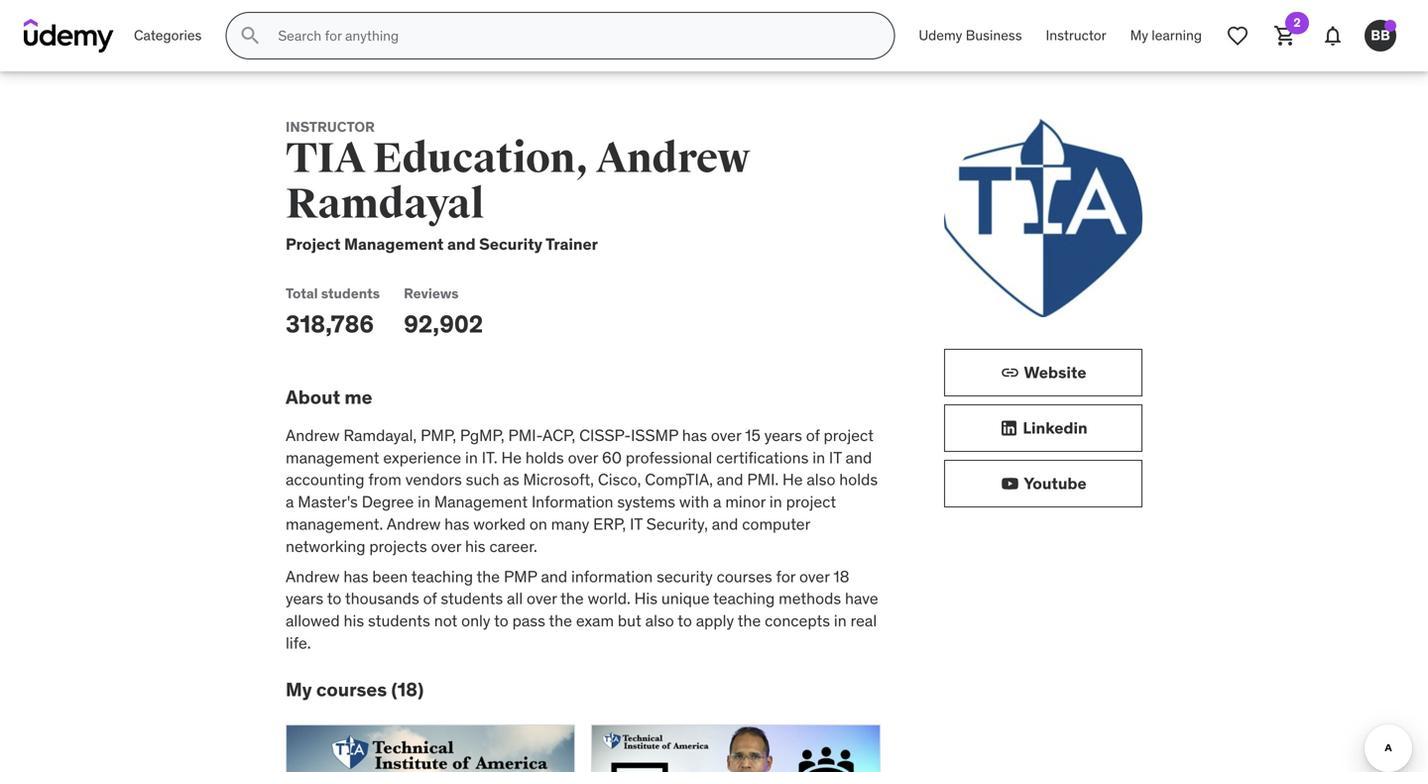 Task type: vqa. For each thing, say whether or not it's contained in the screenshot.
"of"
yes



Task type: describe. For each thing, give the bounding box(es) containing it.
and right certifications
[[846, 448, 872, 468]]

it.
[[482, 448, 498, 468]]

life.
[[286, 633, 311, 654]]

information
[[571, 567, 653, 587]]

my learning
[[1131, 26, 1202, 44]]

computer
[[742, 514, 811, 535]]

2
[[1294, 15, 1301, 30]]

professional
[[626, 448, 713, 468]]

vendors
[[406, 470, 462, 490]]

education,
[[373, 133, 589, 184]]

website
[[1024, 363, 1087, 383]]

issmp
[[631, 426, 679, 446]]

92,902
[[404, 309, 483, 339]]

2 vertical spatial students
[[368, 611, 430, 632]]

accounting
[[286, 470, 365, 490]]

cissp-
[[580, 426, 631, 446]]

networking
[[286, 537, 366, 557]]

0 horizontal spatial teaching
[[412, 567, 473, 587]]

instructor tia education, andrew ramdayal project management and security trainer
[[286, 118, 750, 254]]

and inside the 'instructor tia education, andrew ramdayal project management and security trainer'
[[447, 234, 476, 254]]

have
[[845, 589, 879, 609]]

0 horizontal spatial has
[[344, 567, 369, 587]]

over left 60
[[568, 448, 598, 468]]

acp,
[[543, 426, 576, 446]]

15
[[745, 426, 761, 446]]

submit search image
[[238, 24, 262, 48]]

systems
[[617, 492, 676, 513]]

many
[[551, 514, 590, 535]]

information
[[532, 492, 614, 513]]

you have alerts image
[[1385, 20, 1397, 32]]

tia
[[286, 133, 365, 184]]

only
[[461, 611, 491, 632]]

andrew ramdayal, pmp, pgmp, pmi-acp, cissp-issmp has over 15 years of project management experience in it. he holds over 60 professional certifications in it and accounting from vendors such as microsoft, cisco, comptia, and pmi. he also holds a master's degree in management information systems with a minor in project management. andrew has worked on many erp, it security, and computer networking projects over his career. andrew has been teaching the pmp and information security courses for over 18 years to thousands of students all over the world. his unique teaching methods have allowed his students not only to pass the exam but also to apply the concepts in real life.
[[286, 426, 879, 654]]

ramdayal,
[[344, 426, 417, 446]]

in left real
[[834, 611, 847, 632]]

cisco,
[[598, 470, 641, 490]]

not
[[434, 611, 458, 632]]

1 horizontal spatial teaching
[[713, 589, 775, 609]]

on
[[530, 514, 547, 535]]

career.
[[490, 537, 538, 557]]

instructor link
[[1034, 12, 1119, 60]]

methods
[[779, 589, 841, 609]]

learning
[[1152, 26, 1202, 44]]

linkedin
[[1023, 418, 1088, 438]]

reviews 92,902
[[404, 285, 483, 339]]

youtube
[[1024, 474, 1087, 494]]

pmi.
[[747, 470, 779, 490]]

udemy
[[919, 26, 963, 44]]

pmp
[[504, 567, 537, 587]]

instructor for instructor
[[1046, 26, 1107, 44]]

over right projects
[[431, 537, 461, 557]]

1 vertical spatial students
[[441, 589, 503, 609]]

318,786
[[286, 309, 374, 339]]

in up computer
[[770, 492, 783, 513]]

bb
[[1371, 26, 1391, 44]]

0 horizontal spatial his
[[344, 611, 364, 632]]

apply
[[696, 611, 734, 632]]

small image
[[999, 419, 1019, 439]]

my courses (18)
[[286, 678, 424, 702]]

project
[[286, 234, 341, 254]]

udemy business
[[919, 26, 1022, 44]]

my for my courses (18)
[[286, 678, 312, 702]]

with
[[679, 492, 710, 513]]

and down minor
[[712, 514, 739, 535]]

1 a from the left
[[286, 492, 294, 513]]

my for my learning
[[1131, 26, 1149, 44]]

such
[[466, 470, 500, 490]]

udemy business link
[[907, 12, 1034, 60]]

1 horizontal spatial has
[[445, 514, 470, 535]]

microsoft,
[[523, 470, 594, 490]]

0 vertical spatial project
[[824, 426, 874, 446]]

2 a from the left
[[713, 492, 722, 513]]

from
[[368, 470, 402, 490]]

ramdayal
[[286, 178, 484, 230]]

categories
[[134, 26, 202, 44]]

small image for website
[[1001, 363, 1020, 383]]

0 horizontal spatial years
[[286, 589, 324, 609]]

instructor for instructor tia education, andrew ramdayal project management and security trainer
[[286, 118, 375, 136]]

business
[[966, 26, 1022, 44]]

0 vertical spatial it
[[829, 448, 842, 468]]

0 horizontal spatial holds
[[526, 448, 564, 468]]

management
[[286, 448, 380, 468]]

over up the pass
[[527, 589, 557, 609]]

worked
[[474, 514, 526, 535]]

18
[[834, 567, 850, 587]]

concepts
[[765, 611, 830, 632]]

0 vertical spatial his
[[465, 537, 486, 557]]

bb link
[[1357, 12, 1405, 60]]

total
[[286, 285, 318, 303]]

security
[[657, 567, 713, 587]]

the right the pass
[[549, 611, 572, 632]]

total students 318,786
[[286, 285, 380, 339]]

0 horizontal spatial courses
[[316, 678, 387, 702]]

certifications
[[716, 448, 809, 468]]

the right apply
[[738, 611, 761, 632]]

management inside "andrew ramdayal, pmp, pgmp, pmi-acp, cissp-issmp has over 15 years of project management experience in it. he holds over 60 professional certifications in it and accounting from vendors such as microsoft, cisco, comptia, and pmi. he also holds a master's degree in management information systems with a minor in project management. andrew has worked on many erp, it security, and computer networking projects over his career. andrew has been teaching the pmp and information security courses for over 18 years to thousands of students all over the world. his unique teaching methods have allowed his students not only to pass the exam but also to apply the concepts in real life."
[[434, 492, 528, 513]]

me
[[345, 386, 373, 409]]

0 horizontal spatial to
[[327, 589, 342, 609]]

students inside total students 318,786
[[321, 285, 380, 303]]

pmp,
[[421, 426, 456, 446]]

master's
[[298, 492, 358, 513]]

small image for youtube
[[1000, 474, 1020, 494]]

pmi-
[[509, 426, 543, 446]]

tia education, andrew ramdayal image
[[945, 119, 1143, 317]]

projects
[[369, 537, 427, 557]]

trainer
[[546, 234, 598, 254]]

2 horizontal spatial to
[[678, 611, 692, 632]]



Task type: locate. For each thing, give the bounding box(es) containing it.
his down worked
[[465, 537, 486, 557]]

0 vertical spatial management
[[344, 234, 444, 254]]

1 vertical spatial small image
[[1000, 474, 1020, 494]]

1 vertical spatial project
[[786, 492, 836, 513]]

0 vertical spatial years
[[765, 426, 803, 446]]

my down the life.
[[286, 678, 312, 702]]

allowed
[[286, 611, 340, 632]]

0 horizontal spatial he
[[502, 448, 522, 468]]

1 vertical spatial courses
[[316, 678, 387, 702]]

0 vertical spatial of
[[806, 426, 820, 446]]

1 horizontal spatial he
[[783, 470, 803, 490]]

minor
[[726, 492, 766, 513]]

linkedin link
[[945, 405, 1143, 452]]

courses inside "andrew ramdayal, pmp, pgmp, pmi-acp, cissp-issmp has over 15 years of project management experience in it. he holds over 60 professional certifications in it and accounting from vendors such as microsoft, cisco, comptia, and pmi. he also holds a master's degree in management information systems with a minor in project management. andrew has worked on many erp, it security, and computer networking projects over his career. andrew has been teaching the pmp and information security courses for over 18 years to thousands of students all over the world. his unique teaching methods have allowed his students not only to pass the exam but also to apply the concepts in real life."
[[717, 567, 773, 587]]

he
[[502, 448, 522, 468], [783, 470, 803, 490]]

instructor
[[1046, 26, 1107, 44], [286, 118, 375, 136]]

of
[[806, 426, 820, 446], [423, 589, 437, 609]]

60
[[602, 448, 622, 468]]

small image left youtube
[[1000, 474, 1020, 494]]

has left worked
[[445, 514, 470, 535]]

has left been
[[344, 567, 369, 587]]

small image inside youtube link
[[1000, 474, 1020, 494]]

management inside the 'instructor tia education, andrew ramdayal project management and security trainer'
[[344, 234, 444, 254]]

his
[[465, 537, 486, 557], [344, 611, 364, 632]]

a left 'master's'
[[286, 492, 294, 513]]

1 horizontal spatial to
[[494, 611, 509, 632]]

comptia,
[[645, 470, 713, 490]]

2 link
[[1262, 12, 1310, 60]]

project right 15
[[824, 426, 874, 446]]

1 horizontal spatial my
[[1131, 26, 1149, 44]]

1 vertical spatial management
[[434, 492, 528, 513]]

notifications image
[[1322, 24, 1345, 48]]

his down thousands
[[344, 611, 364, 632]]

students up only
[[441, 589, 503, 609]]

small image left website
[[1001, 363, 1020, 383]]

0 horizontal spatial also
[[646, 611, 674, 632]]

1 horizontal spatial a
[[713, 492, 722, 513]]

he right pmi.
[[783, 470, 803, 490]]

courses left (18)
[[316, 678, 387, 702]]

1 vertical spatial also
[[646, 611, 674, 632]]

of up certifications
[[806, 426, 820, 446]]

instructor inside the 'instructor tia education, andrew ramdayal project management and security trainer'
[[286, 118, 375, 136]]

unique
[[662, 589, 710, 609]]

and
[[447, 234, 476, 254], [846, 448, 872, 468], [717, 470, 744, 490], [712, 514, 739, 535], [541, 567, 568, 587]]

all
[[507, 589, 523, 609]]

in down vendors
[[418, 492, 431, 513]]

students up 318,786
[[321, 285, 380, 303]]

pgmp,
[[460, 426, 505, 446]]

1 vertical spatial of
[[423, 589, 437, 609]]

1 vertical spatial my
[[286, 678, 312, 702]]

my
[[1131, 26, 1149, 44], [286, 678, 312, 702]]

shopping cart with 2 items image
[[1274, 24, 1298, 48]]

a right the with
[[713, 492, 722, 513]]

small image inside "website" link
[[1001, 363, 1020, 383]]

1 horizontal spatial his
[[465, 537, 486, 557]]

over up "methods"
[[800, 567, 830, 587]]

categories button
[[122, 12, 214, 60]]

1 vertical spatial he
[[783, 470, 803, 490]]

been
[[372, 567, 408, 587]]

0 vertical spatial courses
[[717, 567, 773, 587]]

1 horizontal spatial it
[[829, 448, 842, 468]]

it down the systems
[[630, 514, 643, 535]]

0 vertical spatial small image
[[1001, 363, 1020, 383]]

0 vertical spatial he
[[502, 448, 522, 468]]

0 vertical spatial also
[[807, 470, 836, 490]]

udemy image
[[24, 19, 114, 53]]

it right certifications
[[829, 448, 842, 468]]

students down thousands
[[368, 611, 430, 632]]

also right pmi.
[[807, 470, 836, 490]]

the
[[477, 567, 500, 587], [561, 589, 584, 609], [549, 611, 572, 632], [738, 611, 761, 632]]

Search for anything text field
[[274, 19, 870, 53]]

for
[[776, 567, 796, 587]]

0 horizontal spatial it
[[630, 514, 643, 535]]

reviews
[[404, 285, 459, 303]]

about
[[286, 386, 340, 409]]

1 horizontal spatial of
[[806, 426, 820, 446]]

andrew inside the 'instructor tia education, andrew ramdayal project management and security trainer'
[[596, 133, 750, 184]]

to
[[327, 589, 342, 609], [494, 611, 509, 632], [678, 611, 692, 632]]

his
[[635, 589, 658, 609]]

real
[[851, 611, 877, 632]]

1 vertical spatial it
[[630, 514, 643, 535]]

holds right pmi.
[[840, 470, 878, 490]]

my learning link
[[1119, 12, 1214, 60]]

0 horizontal spatial my
[[286, 678, 312, 702]]

degree
[[362, 492, 414, 513]]

to up allowed
[[327, 589, 342, 609]]

1 vertical spatial has
[[445, 514, 470, 535]]

0 vertical spatial has
[[682, 426, 707, 446]]

0 vertical spatial my
[[1131, 26, 1149, 44]]

but
[[618, 611, 642, 632]]

to right only
[[494, 611, 509, 632]]

0 vertical spatial teaching
[[412, 567, 473, 587]]

the left pmp
[[477, 567, 500, 587]]

wishlist image
[[1226, 24, 1250, 48]]

1 vertical spatial holds
[[840, 470, 878, 490]]

0 vertical spatial instructor
[[1046, 26, 1107, 44]]

management down the such
[[434, 492, 528, 513]]

in left it.
[[465, 448, 478, 468]]

experience
[[383, 448, 462, 468]]

he right it.
[[502, 448, 522, 468]]

exam
[[576, 611, 614, 632]]

0 vertical spatial holds
[[526, 448, 564, 468]]

and right pmp
[[541, 567, 568, 587]]

2 vertical spatial has
[[344, 567, 369, 587]]

0 horizontal spatial instructor
[[286, 118, 375, 136]]

(18)
[[391, 678, 424, 702]]

0 horizontal spatial of
[[423, 589, 437, 609]]

holds
[[526, 448, 564, 468], [840, 470, 878, 490]]

project up computer
[[786, 492, 836, 513]]

management.
[[286, 514, 383, 535]]

security
[[479, 234, 543, 254]]

2 small image from the top
[[1000, 474, 1020, 494]]

0 horizontal spatial a
[[286, 492, 294, 513]]

1 horizontal spatial courses
[[717, 567, 773, 587]]

has up professional
[[682, 426, 707, 446]]

years right 15
[[765, 426, 803, 446]]

instructor right business
[[1046, 26, 1107, 44]]

also down his on the bottom left of page
[[646, 611, 674, 632]]

1 vertical spatial years
[[286, 589, 324, 609]]

teaching up apply
[[713, 589, 775, 609]]

in right certifications
[[813, 448, 826, 468]]

project
[[824, 426, 874, 446], [786, 492, 836, 513]]

also
[[807, 470, 836, 490], [646, 611, 674, 632]]

courses left for
[[717, 567, 773, 587]]

management
[[344, 234, 444, 254], [434, 492, 528, 513]]

erp,
[[593, 514, 626, 535]]

as
[[503, 470, 520, 490]]

youtube link
[[945, 460, 1143, 508]]

1 horizontal spatial also
[[807, 470, 836, 490]]

1 horizontal spatial years
[[765, 426, 803, 446]]

world.
[[588, 589, 631, 609]]

teaching up not
[[412, 567, 473, 587]]

my left 'learning' on the right top
[[1131, 26, 1149, 44]]

andrew
[[596, 133, 750, 184], [286, 426, 340, 446], [387, 514, 441, 535], [286, 567, 340, 587]]

1 vertical spatial instructor
[[286, 118, 375, 136]]

teaching
[[412, 567, 473, 587], [713, 589, 775, 609]]

to down unique
[[678, 611, 692, 632]]

management down the ramdayal
[[344, 234, 444, 254]]

thousands
[[345, 589, 419, 609]]

2 horizontal spatial has
[[682, 426, 707, 446]]

years up allowed
[[286, 589, 324, 609]]

the up exam
[[561, 589, 584, 609]]

1 vertical spatial his
[[344, 611, 364, 632]]

security,
[[647, 514, 708, 535]]

over left 15
[[711, 426, 742, 446]]

1 vertical spatial teaching
[[713, 589, 775, 609]]

of up not
[[423, 589, 437, 609]]

about me
[[286, 386, 373, 409]]

over
[[711, 426, 742, 446], [568, 448, 598, 468], [431, 537, 461, 557], [800, 567, 830, 587], [527, 589, 557, 609]]

pass
[[513, 611, 546, 632]]

0 vertical spatial students
[[321, 285, 380, 303]]

small image
[[1001, 363, 1020, 383], [1000, 474, 1020, 494]]

website link
[[945, 349, 1143, 397]]

years
[[765, 426, 803, 446], [286, 589, 324, 609]]

1 horizontal spatial instructor
[[1046, 26, 1107, 44]]

1 horizontal spatial holds
[[840, 470, 878, 490]]

instructor up the ramdayal
[[286, 118, 375, 136]]

and up minor
[[717, 470, 744, 490]]

1 small image from the top
[[1001, 363, 1020, 383]]

and left security
[[447, 234, 476, 254]]

has
[[682, 426, 707, 446], [445, 514, 470, 535], [344, 567, 369, 587]]

holds up microsoft,
[[526, 448, 564, 468]]



